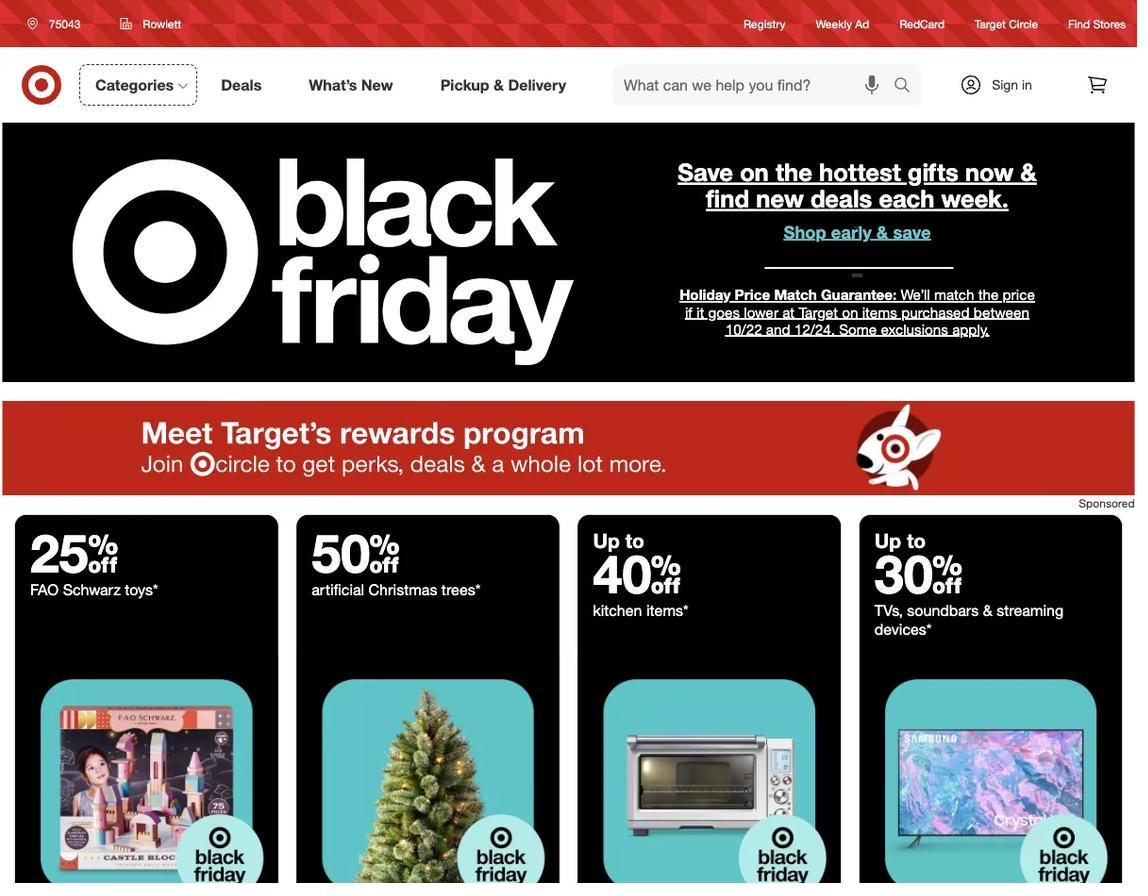 Task type: describe. For each thing, give the bounding box(es) containing it.
75043 button
[[15, 7, 100, 41]]

holiday price match guarantee:
[[680, 286, 897, 304]]

25 fao schwarz toys*
[[30, 521, 158, 599]]

sign in link
[[944, 64, 1062, 106]]

new
[[361, 76, 393, 94]]

toys*
[[125, 581, 158, 599]]

exclusions
[[881, 321, 949, 338]]

some
[[839, 321, 877, 338]]

kitchen items*
[[593, 602, 689, 620]]

up for 30
[[875, 529, 902, 553]]

50
[[312, 521, 400, 585]]

kitchen
[[593, 602, 642, 620]]

and
[[766, 321, 791, 338]]

fao
[[30, 581, 59, 599]]

if
[[685, 303, 693, 321]]

save
[[678, 158, 734, 187]]

deals
[[811, 184, 873, 214]]

in
[[1022, 76, 1033, 93]]

save on the hottest gifts now & find new deals each week.
[[678, 158, 1037, 214]]

match
[[935, 286, 975, 304]]

stores
[[1094, 16, 1126, 31]]

week.
[[942, 184, 1009, 214]]

on inside save on the hottest gifts now & find new deals each week.
[[740, 158, 769, 187]]

between
[[974, 303, 1030, 321]]

pickup & delivery
[[441, 76, 566, 94]]

purchased
[[902, 303, 970, 321]]

What can we help you find? suggestions appear below search field
[[613, 64, 899, 106]]

lower
[[744, 303, 779, 321]]

& right pickup
[[494, 76, 504, 94]]

30
[[875, 542, 963, 606]]

75043
[[49, 17, 81, 31]]

trees*
[[442, 581, 481, 599]]

items*
[[647, 602, 689, 620]]

40
[[593, 542, 682, 606]]

target circle
[[975, 16, 1039, 31]]

pickup
[[441, 76, 490, 94]]

tvs,
[[875, 602, 903, 620]]

rowlett button
[[108, 7, 194, 41]]

what's new
[[309, 76, 393, 94]]

& left save
[[877, 221, 889, 243]]

registry
[[744, 16, 786, 31]]

10/22
[[726, 321, 762, 338]]

to for 40
[[626, 529, 645, 553]]

search
[[886, 77, 931, 96]]

each
[[879, 184, 935, 214]]

we'll match the price if it goes lower at target on items purchased between 10/22 and 12/24. some exclusions apply.
[[685, 286, 1035, 338]]

black friday deals image
[[2, 123, 1135, 382]]

items
[[863, 303, 898, 321]]

shop early & save
[[784, 221, 931, 243]]

it
[[697, 303, 705, 321]]

deals link
[[205, 64, 285, 106]]

target black friday image for tvs, soundbars & streaming devices*
[[860, 654, 1123, 884]]

early
[[832, 221, 872, 243]]

circle
[[1009, 16, 1039, 31]]

target black friday image for fao schwarz toys*
[[15, 654, 278, 884]]

hottest
[[819, 158, 901, 187]]

sign in
[[992, 76, 1033, 93]]

soundbars
[[908, 602, 979, 620]]

tvs, soundbars & streaming devices*
[[875, 602, 1064, 639]]



Task type: locate. For each thing, give the bounding box(es) containing it.
find
[[1069, 16, 1091, 31]]

now
[[966, 158, 1014, 187]]

find stores link
[[1069, 16, 1126, 32]]

2 target black friday image from the left
[[297, 654, 559, 884]]

registry link
[[744, 16, 786, 32]]

0 horizontal spatial up to
[[593, 529, 645, 553]]

price
[[1003, 286, 1035, 304]]

to up soundbars
[[907, 529, 926, 553]]

0 horizontal spatial the
[[776, 158, 813, 187]]

2 up from the left
[[875, 529, 902, 553]]

weekly ad link
[[816, 16, 870, 32]]

1 to from the left
[[626, 529, 645, 553]]

3 target black friday image from the left
[[578, 654, 841, 884]]

& left streaming
[[983, 602, 993, 620]]

0 horizontal spatial to
[[626, 529, 645, 553]]

2 up to from the left
[[875, 529, 926, 553]]

1 up to from the left
[[593, 529, 645, 553]]

up to up kitchen
[[593, 529, 645, 553]]

redcard link
[[900, 16, 945, 32]]

& inside tvs, soundbars & streaming devices*
[[983, 602, 993, 620]]

& inside save on the hottest gifts now & find new deals each week.
[[1021, 158, 1037, 187]]

the inside we'll match the price if it goes lower at target on items purchased between 10/22 and 12/24. some exclusions apply.
[[979, 286, 999, 304]]

christmas
[[369, 581, 438, 599]]

the up shop
[[776, 158, 813, 187]]

up up tvs,
[[875, 529, 902, 553]]

up up kitchen
[[593, 529, 620, 553]]

50 artificial christmas trees*
[[312, 521, 481, 599]]

1 vertical spatial target
[[799, 303, 838, 321]]

target circle link
[[975, 16, 1039, 32]]

1 horizontal spatial up to
[[875, 529, 926, 553]]

the left price at right top
[[979, 286, 999, 304]]

search button
[[886, 64, 931, 110]]

up for 40
[[593, 529, 620, 553]]

what's
[[309, 76, 357, 94]]

on
[[740, 158, 769, 187], [842, 303, 859, 321]]

sponsored
[[1079, 497, 1135, 511]]

up
[[593, 529, 620, 553], [875, 529, 902, 553]]

weekly
[[816, 16, 852, 31]]

holiday
[[680, 286, 731, 304]]

1 horizontal spatial on
[[842, 303, 859, 321]]

rowlett
[[143, 17, 181, 31]]

up to for 30
[[875, 529, 926, 553]]

pickup & delivery link
[[425, 64, 590, 106]]

1 horizontal spatial to
[[907, 529, 926, 553]]

sign
[[992, 76, 1019, 93]]

0 vertical spatial on
[[740, 158, 769, 187]]

price
[[735, 286, 771, 304]]

schwarz
[[63, 581, 121, 599]]

categories
[[95, 76, 174, 94]]

weekly ad
[[816, 16, 870, 31]]

up to for 40
[[593, 529, 645, 553]]

up to
[[593, 529, 645, 553], [875, 529, 926, 553]]

2 to from the left
[[907, 529, 926, 553]]

match
[[775, 286, 817, 304]]

devices*
[[875, 620, 932, 639]]

the inside save on the hottest gifts now & find new deals each week.
[[776, 158, 813, 187]]

up to up tvs,
[[875, 529, 926, 553]]

the for match
[[979, 286, 999, 304]]

the
[[776, 158, 813, 187], [979, 286, 999, 304]]

shop
[[784, 221, 827, 243]]

to up kitchen items*
[[626, 529, 645, 553]]

find
[[706, 184, 750, 214]]

on right save
[[740, 158, 769, 187]]

target black friday image for kitchen items*
[[578, 654, 841, 884]]

target black friday image for artificial christmas trees*
[[297, 654, 559, 884]]

target
[[975, 16, 1006, 31], [799, 303, 838, 321]]

1 target black friday image from the left
[[15, 654, 278, 884]]

delivery
[[508, 76, 566, 94]]

0 horizontal spatial target
[[799, 303, 838, 321]]

1 horizontal spatial the
[[979, 286, 999, 304]]

deals
[[221, 76, 262, 94]]

&
[[494, 76, 504, 94], [1021, 158, 1037, 187], [877, 221, 889, 243], [983, 602, 993, 620]]

target right at
[[799, 303, 838, 321]]

1 horizontal spatial target
[[975, 16, 1006, 31]]

goes
[[709, 303, 740, 321]]

1 vertical spatial on
[[842, 303, 859, 321]]

1 up from the left
[[593, 529, 620, 553]]

the for on
[[776, 158, 813, 187]]

find stores
[[1069, 16, 1126, 31]]

target left the circle
[[975, 16, 1006, 31]]

25
[[30, 521, 118, 585]]

& right the now
[[1021, 158, 1037, 187]]

what's new link
[[293, 64, 417, 106]]

gifts
[[908, 158, 959, 187]]

1 vertical spatial the
[[979, 286, 999, 304]]

on inside we'll match the price if it goes lower at target on items purchased between 10/22 and 12/24. some exclusions apply.
[[842, 303, 859, 321]]

we'll
[[901, 286, 931, 304]]

0 vertical spatial target
[[975, 16, 1006, 31]]

0 vertical spatial the
[[776, 158, 813, 187]]

advertisement region
[[2, 401, 1135, 496]]

1 horizontal spatial up
[[875, 529, 902, 553]]

4 target black friday image from the left
[[860, 654, 1123, 884]]

ad
[[856, 16, 870, 31]]

streaming
[[997, 602, 1064, 620]]

redcard
[[900, 16, 945, 31]]

target inside we'll match the price if it goes lower at target on items purchased between 10/22 and 12/24. some exclusions apply.
[[799, 303, 838, 321]]

0 horizontal spatial on
[[740, 158, 769, 187]]

artificial
[[312, 581, 365, 599]]

apply.
[[953, 321, 990, 338]]

12/24.
[[795, 321, 835, 338]]

categories link
[[79, 64, 198, 106]]

save
[[894, 221, 931, 243]]

target black friday image
[[15, 654, 278, 884], [297, 654, 559, 884], [578, 654, 841, 884], [860, 654, 1123, 884]]

to for 30
[[907, 529, 926, 553]]

to
[[626, 529, 645, 553], [907, 529, 926, 553]]

at
[[783, 303, 795, 321]]

guarantee:
[[821, 286, 897, 304]]

on left items
[[842, 303, 859, 321]]

0 horizontal spatial up
[[593, 529, 620, 553]]

target inside 'link'
[[975, 16, 1006, 31]]

new
[[756, 184, 804, 214]]



Task type: vqa. For each thing, say whether or not it's contained in the screenshot.
"Categories"
yes



